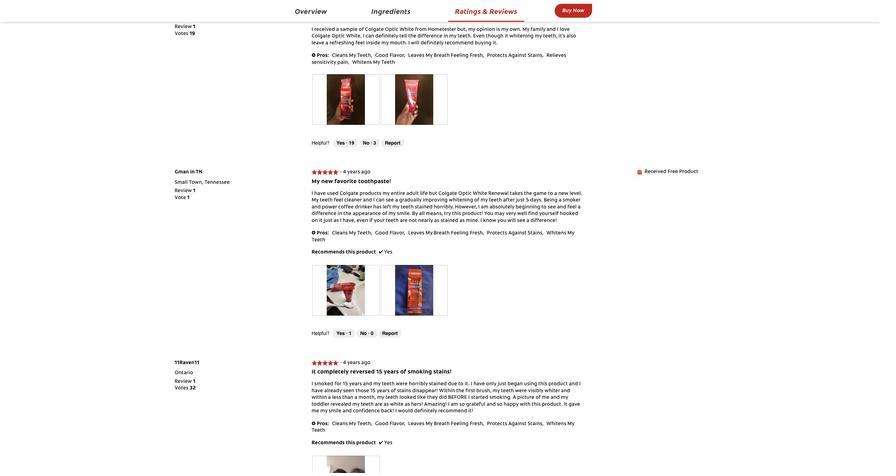 Task type: vqa. For each thing, say whether or not it's contained in the screenshot.
PROTECT inside There are many different benefits to using mouthwash. In addition to freshening your breath, mouthwash can also whiten your teeth, reduce tooth sensitivity, fight gum disease, protect your teeth from cavities and even reduce dry mouth, depending on the ingredients.
no



Task type: locate. For each thing, give the bounding box(es) containing it.
0 vertical spatial feel
[[356, 41, 365, 46]]

stains, down with
[[528, 422, 544, 427]]

✔ down back!
[[379, 441, 383, 446]]

2 protects from the top
[[487, 231, 507, 236]]

review inside review 1 votes 19
[[175, 25, 192, 30]]

i down 'first'
[[469, 396, 470, 401]]

recommends for my
[[312, 441, 345, 446]]

whitening down own.
[[510, 34, 534, 39]]

2 votes from the top
[[175, 386, 188, 391]]

white inside i have used colgate products my entire adult life but colgate optic white renewal takes the game to a new level. my teeth feel cleaner and i can see a gradually improving whitening of my teeth after just 5 days. being a smoker and power coffee drinker has left my teeth stained horribly. however, i am absolutely beginning to see and feel a difference in the appearance of my smile. by all means, try this product! you may very well find yourself hooked on it just as i have, even if your teeth are not nearly as stained as mine. i know you will see a difference!
[[473, 191, 487, 196]]

to
[[548, 191, 553, 196], [542, 205, 547, 210], [459, 382, 464, 387]]

can up inside on the top of the page
[[366, 34, 374, 39]]

2 vertical spatial + pros: cleans my teeth, good flavor, leaves my breath feeling fresh, protects against stains,
[[312, 422, 544, 427]]

1 vertical spatial whitening
[[449, 198, 473, 203]]

review 1 vote 1
[[175, 189, 196, 200]]

1 vertical spatial content helpfulness group
[[312, 330, 401, 338]]

2 pros: from the top
[[317, 231, 329, 236]]

1 helpful? from the top
[[312, 140, 330, 146]]

1
[[193, 25, 196, 30], [193, 189, 196, 194], [187, 196, 190, 200], [349, 331, 352, 336], [193, 380, 196, 384]]

1 vertical spatial no
[[360, 331, 367, 336]]

colgate up cleaner
[[340, 191, 359, 196]]

good for my
[[375, 422, 389, 427]]

teeth,
[[543, 34, 558, 39]]

helpful? left yes · 1
[[312, 331, 330, 336]]

0 vertical spatial content helpfulness group
[[312, 139, 404, 147]]

0 horizontal spatial white
[[400, 27, 414, 32]]

2 review photo 1. image from the top
[[313, 265, 379, 316]]

5
[[526, 198, 529, 203]]

are inside i have used colgate products my entire adult life but colgate optic white renewal takes the game to a new level. my teeth feel cleaner and i can see a gradually improving whitening of my teeth after just 5 days. being a smoker and power coffee drinker has left my teeth stained horribly. however, i am absolutely beginning to see and feel a difference in the appearance of my smile. by all means, try this product! you may very well find yourself hooked on it just as i have, even if your teeth are not nearly as stained as mine. i know you will see a difference!
[[400, 219, 408, 223]]

1 vertical spatial breath
[[434, 231, 450, 236]]

pros:
[[317, 54, 329, 58], [317, 231, 329, 236], [317, 422, 329, 427]]

2 against from the top
[[509, 231, 527, 236]]

completely
[[317, 370, 349, 375]]

yes · 1
[[337, 331, 352, 336]]

the up before
[[457, 389, 465, 394]]

2 vertical spatial see
[[517, 219, 526, 223]]

recommends down on
[[312, 250, 345, 255]]

0 horizontal spatial 15
[[343, 382, 348, 387]]

in down coffee
[[338, 212, 342, 217]]

+ pros: cleans my teeth, good flavor, leaves my breath feeling fresh, protects against stains, down 'nearly'
[[312, 231, 544, 236]]

used
[[327, 191, 339, 196]]

· for no · 3
[[371, 140, 372, 146]]

+ pros: cleans my teeth, good flavor, leaves my breath feeling fresh, protects against stains, for horribly
[[312, 422, 544, 427]]

0 vertical spatial to
[[548, 191, 553, 196]]

content helpfulness group
[[312, 139, 404, 147], [312, 330, 401, 338]]

definitely down hometester
[[421, 41, 444, 46]]

in inside i have used colgate products my entire adult life but colgate optic white renewal takes the game to a new level. my teeth feel cleaner and i can see a gradually improving whitening of my teeth after just 5 days. being a smoker and power coffee drinker has left my teeth stained horribly. however, i am absolutely beginning to see and feel a difference in the appearance of my smile. by all means, try this product! you may very well find yourself hooked on it just as i have, even if your teeth are not nearly as stained as mine. i know you will see a difference!
[[338, 212, 342, 217]]

1 vertical spatial white
[[473, 191, 487, 196]]

2 teeth, from the top
[[357, 231, 372, 236]]

no left 0 on the left of page
[[360, 331, 367, 336]]

1 vertical spatial against
[[509, 231, 527, 236]]

see down being
[[548, 205, 556, 210]]

+ pros: cleans my teeth, good flavor, leaves my breath feeling fresh, protects against stains,
[[312, 53, 544, 58], [312, 231, 544, 236], [312, 422, 544, 427]]

0 vertical spatial ago
[[361, 170, 371, 175]]

0 vertical spatial +
[[312, 53, 316, 57]]

amazing!
[[424, 403, 447, 407]]

me down whiter
[[542, 396, 550, 401]]

review inside review 1 vote 1
[[175, 189, 192, 194]]

this inside i have used colgate products my entire adult life but colgate optic white renewal takes the game to a new level. my teeth feel cleaner and i can see a gradually improving whitening of my teeth after just 5 days. being a smoker and power coffee drinker has left my teeth stained horribly. however, i am absolutely beginning to see and feel a difference in the appearance of my smile. by all means, try this product! you may very well find yourself hooked on it just as i have, even if your teeth are not nearly as stained as mine. i know you will see a difference!
[[452, 212, 461, 217]]

15 right reversed
[[376, 370, 383, 375]]

i up "teeth,"
[[557, 27, 559, 32]]

votes inside review 1 votes 19
[[175, 32, 188, 36]]

2 4 from the top
[[343, 361, 346, 366]]

2 vertical spatial leaves
[[408, 422, 425, 427]]

3 leaves from the top
[[408, 422, 425, 427]]

just
[[516, 198, 525, 203], [324, 219, 333, 223], [498, 382, 507, 387]]

improving
[[423, 198, 448, 203]]

leaves down from
[[408, 54, 425, 58]]

my
[[523, 27, 530, 32], [349, 54, 356, 58], [426, 54, 433, 58], [373, 60, 380, 65], [312, 179, 320, 185], [312, 198, 319, 203], [349, 231, 356, 236], [426, 231, 433, 236], [568, 231, 575, 236], [349, 422, 356, 427], [426, 422, 433, 427], [568, 422, 575, 427]]

pros: up sensitivity
[[317, 54, 329, 58]]

yourself
[[539, 212, 559, 217]]

and down revealed
[[343, 409, 352, 414]]

0 vertical spatial breath
[[434, 54, 450, 58]]

2 review from the top
[[175, 189, 192, 194]]

fort
[[175, 16, 185, 21]]

this up the happy with my whiter smile! image
[[346, 441, 355, 446]]

1 leaves from the top
[[408, 54, 425, 58]]

0 vertical spatial have
[[314, 191, 326, 196]]

my right month,
[[377, 396, 384, 401]]

yes down back!
[[384, 441, 393, 446]]

see
[[386, 198, 394, 203], [548, 205, 556, 210], [517, 219, 526, 223]]

report button right 3
[[382, 139, 404, 147]]

cleans down have,
[[332, 231, 348, 236]]

2 · 4 years ago from the top
[[341, 361, 373, 366]]

1 4 from the top
[[343, 170, 346, 175]]

whitens my teeth for but
[[312, 231, 575, 243]]

list for yes · 19
[[175, 24, 196, 38]]

3 pros: from the top
[[317, 422, 329, 427]]

2 vertical spatial teeth
[[312, 429, 325, 434]]

2 breath from the top
[[434, 231, 450, 236]]

2 ✔ from the top
[[379, 441, 383, 446]]

1 horizontal spatial are
[[400, 219, 408, 223]]

· left 'no · 0'
[[346, 331, 348, 336]]

i
[[312, 15, 314, 20], [312, 27, 313, 32], [557, 27, 559, 32], [363, 34, 365, 39], [408, 41, 410, 46], [312, 191, 313, 196], [373, 198, 375, 203], [478, 205, 480, 210], [340, 219, 342, 223], [481, 219, 482, 223], [312, 382, 313, 387], [471, 382, 473, 387], [580, 382, 581, 387], [469, 396, 470, 401], [448, 403, 450, 407], [396, 409, 397, 414]]

definitely
[[376, 34, 398, 39], [421, 41, 444, 46], [414, 409, 437, 414]]

can inside i received a sample of colgate optic white from hometester but, my opinion is my own. my family and i love colgate optic white. i can definitely tell the difference in my teeth. even though it whitening my teeth, it's also leave a refreshing feel inside my mouth. i will definitely recommend buying it.
[[366, 34, 374, 39]]

3 list from the top
[[175, 379, 196, 392]]

as up back!
[[384, 403, 389, 407]]

will down very
[[508, 219, 516, 223]]

3 flavor, from the top
[[390, 422, 405, 427]]

votes for helpful?
[[175, 32, 188, 36]]

love up it's
[[560, 27, 570, 32]]

vote
[[175, 196, 186, 200]]

0 vertical spatial am
[[481, 205, 489, 210]]

0 vertical spatial recommends
[[312, 250, 345, 255]]

life
[[420, 191, 428, 196]]

good down back!
[[375, 422, 389, 427]]

i received a sample of colgate optic white from hometester but, my opinion is my own. my family and i love colgate optic white. i can definitely tell the difference in my teeth. even though it whitening my teeth, it's also leave a refreshing feel inside my mouth. i will definitely recommend buying it.
[[312, 27, 576, 46]]

of down visibly
[[536, 396, 541, 401]]

difference down power
[[312, 212, 337, 217]]

0 horizontal spatial 19
[[190, 32, 195, 36]]

1 pros: from the top
[[317, 54, 329, 58]]

visibly
[[528, 389, 544, 394]]

2 vertical spatial product
[[356, 441, 376, 446]]

1 feeling from the top
[[451, 54, 469, 58]]

am down before
[[451, 403, 458, 407]]

breath for stained
[[434, 422, 450, 427]]

1 horizontal spatial it
[[564, 403, 568, 407]]

cleans for for
[[332, 422, 348, 427]]

1 breath from the top
[[434, 54, 450, 58]]

in inside i received a sample of colgate optic white from hometester but, my opinion is my own. my family and i love colgate optic white. i can definitely tell the difference in my teeth. even though it whitening my teeth, it's also leave a refreshing feel inside my mouth. i will definitely recommend buying it.
[[444, 34, 448, 39]]

1 content helpfulness group from the top
[[312, 139, 404, 147]]

me down toddler
[[312, 409, 319, 414]]

19 down fort stewart, ga
[[190, 32, 195, 36]]

3 fresh, from the top
[[470, 422, 484, 427]]

hers!
[[411, 403, 423, 407]]

smoker
[[563, 198, 581, 203]]

2 vertical spatial to
[[459, 382, 464, 387]]

0 vertical spatial review photo 1. image
[[313, 74, 379, 125]]

it. inside i smoked for 15 years and my teeth were horribly stained due to it. i have only just began using this product and i have already seen those 15 years of stains disappear! within the first brush, my teeth were visibly whiter and within a less than a month, my teeth looked like they did before i started smoking. a picture of me and my toddler revealed my teeth are as white as hers! amazing! i am so grateful and so happy with this product. it gave me my smile and confidence back! i would definitely recommend it!
[[465, 382, 470, 387]]

2 flavor, from the top
[[390, 231, 405, 236]]

new inside i have used colgate products my entire adult life but colgate optic white renewal takes the game to a new level. my teeth feel cleaner and i can see a gradually improving whitening of my teeth after just 5 days. being a smoker and power coffee drinker has left my teeth stained horribly. however, i am absolutely beginning to see and feel a difference in the appearance of my smile. by all means, try this product! you may very well find yourself hooked on it just as i have, even if your teeth are not nearly as stained as mine. i know you will see a difference!
[[559, 191, 569, 196]]

2 review photo 2. image from the top
[[381, 265, 448, 316]]

than
[[342, 396, 354, 401]]

2 list from the top
[[175, 188, 196, 202]]

flavor, for adult
[[390, 231, 405, 236]]

smile.
[[397, 212, 411, 217]]

coffee
[[338, 205, 354, 210]]

flavor, down smile.
[[390, 231, 405, 236]]

the right tell
[[408, 34, 417, 39]]

1 horizontal spatial am
[[481, 205, 489, 210]]

0 horizontal spatial in
[[190, 170, 195, 175]]

content helpfulness group for teeth
[[312, 330, 401, 338]]

0 vertical spatial fresh,
[[470, 54, 484, 58]]

1 horizontal spatial 19
[[349, 140, 354, 146]]

report button
[[382, 139, 404, 147], [379, 330, 401, 338]]

1 recommends from the top
[[312, 250, 345, 255]]

on
[[312, 219, 318, 223]]

review for yes · 19
[[175, 25, 192, 30]]

review photo 1. image
[[313, 74, 379, 125], [313, 265, 379, 316]]

4
[[343, 170, 346, 175], [343, 361, 346, 366]]

2 vertical spatial feeling
[[451, 422, 469, 427]]

1 horizontal spatial love
[[560, 27, 570, 32]]

1 horizontal spatial to
[[542, 205, 547, 210]]

recommends this product ✔ yes for even
[[312, 250, 393, 255]]

0 vertical spatial optic
[[385, 27, 399, 32]]

have left the used
[[314, 191, 326, 196]]

2 recommends from the top
[[312, 441, 345, 446]]

2 vertical spatial list
[[175, 379, 196, 392]]

1 votes from the top
[[175, 32, 188, 36]]

1 vertical spatial me
[[312, 409, 319, 414]]

review up vote
[[175, 189, 192, 194]]

2 helpful? from the top
[[312, 331, 330, 336]]

1 vertical spatial will
[[508, 219, 516, 223]]

review down fort
[[175, 25, 192, 30]]

0 vertical spatial can
[[366, 34, 374, 39]]

stained inside i smoked for 15 years and my teeth were horribly stained due to it. i have only just began using this product and i have already seen those 15 years of stains disappear! within the first brush, my teeth were visibly whiter and within a less than a month, my teeth looked like they did before i started smoking. a picture of me and my toddler revealed my teeth are as white as hers! amazing! i am so grateful and so happy with this product. it gave me my smile and confidence back! i would definitely recommend it!
[[429, 382, 447, 387]]

+ for have
[[312, 231, 316, 235]]

3
[[374, 140, 376, 146]]

horribly
[[409, 382, 428, 387]]

1 · 4 years ago from the top
[[341, 170, 373, 175]]

only
[[486, 382, 497, 387]]

2 vertical spatial stains,
[[528, 422, 544, 427]]

whitens right pain,
[[352, 60, 372, 65]]

this
[[452, 212, 461, 217], [346, 250, 355, 255], [539, 382, 548, 387], [532, 403, 541, 407], [346, 441, 355, 446]]

but
[[429, 191, 437, 196]]

2 ago from the top
[[361, 361, 371, 366]]

against down happy
[[509, 422, 527, 427]]

reversed
[[350, 370, 375, 375]]

my inside i received a sample of colgate optic white from hometester but, my opinion is my own. my family and i love colgate optic white. i can definitely tell the difference in my teeth. even though it whitening my teeth, it's also leave a refreshing feel inside my mouth. i will definitely recommend buying it.
[[523, 27, 530, 32]]

colgate up inside on the top of the page
[[365, 27, 384, 32]]

ratings
[[455, 6, 481, 16]]

review photo 1. image for second review photo 2.
[[313, 265, 379, 316]]

stains, down difference!
[[528, 231, 544, 236]]

yes
[[337, 140, 345, 146], [384, 250, 393, 255], [337, 331, 345, 336], [384, 441, 393, 446]]

1 horizontal spatial were
[[515, 389, 527, 394]]

19
[[190, 32, 195, 36], [349, 140, 354, 146]]

feel
[[356, 41, 365, 46], [334, 198, 343, 203], [568, 205, 577, 210]]

no for no · 0
[[360, 331, 367, 336]]

buy
[[563, 6, 572, 14]]

1 vertical spatial are
[[375, 403, 383, 407]]

review for yes · 1
[[175, 189, 192, 194]]

1 vertical spatial it.
[[465, 382, 470, 387]]

+ for smoked
[[312, 422, 316, 425]]

recommend inside i smoked for 15 years and my teeth were horribly stained due to it. i have only just began using this product and i have already seen those 15 years of stains disappear! within the first brush, my teeth were visibly whiter and within a less than a month, my teeth looked like they did before i started smoking. a picture of me and my toddler revealed my teeth are as white as hers! amazing! i am so grateful and so happy with this product. it gave me my smile and confidence back! i would definitely recommend it!
[[438, 409, 467, 414]]

1 down 'town,' at top left
[[193, 189, 196, 194]]

2 feeling from the top
[[451, 231, 469, 236]]

years down the it completely reversed 15 years of smoking stains!
[[377, 389, 390, 394]]

0 horizontal spatial optic
[[332, 34, 345, 39]]

15 up month,
[[371, 389, 376, 394]]

1 vertical spatial can
[[376, 198, 385, 203]]

1 vertical spatial protects
[[487, 231, 507, 236]]

review photo 1. image for second review photo 2. from the bottom of the page
[[313, 74, 379, 125]]

1 inside review 1 votes 19
[[193, 25, 196, 30]]

0 vertical spatial definitely
[[376, 34, 398, 39]]

list
[[175, 24, 196, 38], [175, 188, 196, 202], [175, 379, 196, 392]]

no · 0
[[360, 331, 374, 336]]

ingredients button
[[365, 4, 418, 19]]

those
[[356, 389, 369, 394]]

0 vertical spatial it
[[328, 15, 332, 20]]

· left 0 on the left of page
[[368, 331, 370, 336]]

1 list from the top
[[175, 24, 196, 38]]

+ down toddler
[[312, 422, 316, 425]]

votes inside the review 1 votes 32
[[175, 386, 188, 391]]

my
[[468, 27, 476, 32], [501, 27, 509, 32], [450, 34, 457, 39], [535, 34, 542, 39], [382, 41, 389, 46], [383, 191, 390, 196], [481, 198, 488, 203], [393, 205, 400, 210], [389, 212, 396, 217], [374, 382, 381, 387], [493, 389, 500, 394], [377, 396, 384, 401], [561, 396, 568, 401], [353, 403, 360, 407], [320, 409, 328, 414]]

1 vertical spatial difference
[[312, 212, 337, 217]]

whitens down difference!
[[547, 231, 566, 236]]

very
[[506, 212, 516, 217]]

buy now
[[563, 6, 585, 14]]

2 + pros: cleans my teeth, good flavor, leaves my breath feeling fresh, protects against stains, from the top
[[312, 231, 544, 236]]

teeth for products
[[312, 238, 325, 243]]

0 vertical spatial · 4 years ago
[[341, 170, 373, 175]]

protects for takes
[[487, 231, 507, 236]]

and up those
[[363, 382, 372, 387]]

0 horizontal spatial it.
[[465, 382, 470, 387]]

optic inside i have used colgate products my entire adult life but colgate optic white renewal takes the game to a new level. my teeth feel cleaner and i can see a gradually improving whitening of my teeth after just 5 days. being a smoker and power coffee drinker has left my teeth stained horribly. however, i am absolutely beginning to see and feel a difference in the appearance of my smile. by all means, try this product! you may very well find yourself hooked on it just as i have, even if your teeth are not nearly as stained as mine. i know you will see a difference!
[[459, 191, 472, 196]]

and left power
[[312, 205, 321, 210]]

· up favorite
[[341, 170, 342, 175]]

1 vertical spatial ago
[[361, 361, 371, 366]]

0 vertical spatial protects
[[487, 54, 507, 58]]

2 vertical spatial just
[[498, 382, 507, 387]]

my down inside on the top of the page
[[373, 60, 380, 65]]

am up "you"
[[481, 205, 489, 210]]

0 horizontal spatial difference
[[312, 212, 337, 217]]

flavor, down would
[[390, 422, 405, 427]]

1 fresh, from the top
[[470, 54, 484, 58]]

0 vertical spatial difference
[[418, 34, 443, 39]]

revealed
[[331, 403, 351, 407]]

teeth down the it completely reversed 15 years of smoking stains!
[[382, 382, 395, 387]]

of inside i received a sample of colgate optic white from hometester but, my opinion is my own. my family and i love colgate optic white. i can definitely tell the difference in my teeth. even though it whitening my teeth, it's also leave a refreshing feel inside my mouth. i will definitely recommend buying it.
[[359, 27, 364, 32]]

my inside i have used colgate products my entire adult life but colgate optic white renewal takes the game to a new level. my teeth feel cleaner and i can see a gradually improving whitening of my teeth after just 5 days. being a smoker and power coffee drinker has left my teeth stained horribly. however, i am absolutely beginning to see and feel a difference in the appearance of my smile. by all means, try this product! you may very well find yourself hooked on it just as i have, even if your teeth are not nearly as stained as mine. i know you will see a difference!
[[312, 198, 319, 203]]

2 cleans from the top
[[332, 231, 348, 236]]

3 stains, from the top
[[528, 422, 544, 427]]

review 1 votes 19
[[175, 25, 196, 36]]

ago up reversed
[[361, 361, 371, 366]]

report right 0 on the left of page
[[382, 331, 398, 336]]

it up received
[[328, 15, 332, 20]]

3 cleans from the top
[[332, 422, 348, 427]]

stains, left relieves
[[528, 54, 544, 58]]

1 vertical spatial to
[[542, 205, 547, 210]]

less
[[332, 396, 341, 401]]

2 content helpfulness group from the top
[[312, 330, 401, 338]]

1 ✔ from the top
[[379, 250, 383, 255]]

my right own.
[[523, 27, 530, 32]]

3 teeth, from the top
[[357, 422, 372, 427]]

products
[[360, 191, 382, 196]]

white
[[390, 403, 404, 407]]

2 vertical spatial optic
[[459, 191, 472, 196]]

2 + from the top
[[312, 231, 316, 235]]

as left mine.
[[460, 219, 465, 223]]

1 vertical spatial votes
[[175, 386, 188, 391]]

i left know
[[481, 219, 482, 223]]

2 leaves from the top
[[408, 231, 425, 236]]

it inside i received a sample of colgate optic white from hometester but, my opinion is my own. my family and i love colgate optic white. i can definitely tell the difference in my teeth. even though it whitening my teeth, it's also leave a refreshing feel inside my mouth. i will definitely recommend buying it.
[[505, 34, 508, 39]]

teeth for years
[[312, 429, 325, 434]]

nearly
[[418, 219, 433, 223]]

2 horizontal spatial optic
[[459, 191, 472, 196]]

1 stains, from the top
[[528, 54, 544, 58]]

feel down white.
[[356, 41, 365, 46]]

· for yes · 1
[[346, 331, 348, 336]]

1 vertical spatial am
[[451, 403, 458, 407]]

new up the used
[[321, 179, 333, 185]]

feeling down teeth. at the top right of page
[[451, 54, 469, 58]]

1 recommends this product ✔ yes from the top
[[312, 250, 393, 255]]

1 vertical spatial product
[[549, 382, 568, 387]]

refreshing
[[330, 41, 354, 46]]

i left have,
[[340, 219, 342, 223]]

3 against from the top
[[509, 422, 527, 427]]

1 vertical spatial list
[[175, 188, 196, 202]]

1 horizontal spatial will
[[508, 219, 516, 223]]

2 vertical spatial breath
[[434, 422, 450, 427]]

0 vertical spatial stains,
[[528, 54, 544, 58]]

to up being
[[548, 191, 553, 196]]

2 recommends this product ✔ yes from the top
[[312, 441, 393, 446]]

✔ for confidence
[[379, 441, 383, 446]]

whitens for i
[[547, 422, 566, 427]]

0
[[371, 331, 374, 336]]

0 vertical spatial teeth,
[[357, 54, 372, 58]]

1 vertical spatial report
[[382, 331, 398, 336]]

0 vertical spatial 15
[[376, 370, 383, 375]]

stained up all at the left of page
[[415, 205, 433, 210]]

leaves down would
[[408, 422, 425, 427]]

1 protects from the top
[[487, 54, 507, 58]]

0 vertical spatial 4
[[343, 170, 346, 175]]

1 horizontal spatial whitening
[[510, 34, 534, 39]]

my right inside on the top of the page
[[382, 41, 389, 46]]

feeling down mine.
[[451, 231, 469, 236]]

it left the gave
[[564, 403, 568, 407]]

1 review from the top
[[175, 25, 192, 30]]

however,
[[455, 205, 477, 210]]

product!
[[462, 212, 483, 217]]

0 horizontal spatial new
[[321, 179, 333, 185]]

in
[[444, 34, 448, 39], [190, 170, 195, 175], [338, 212, 342, 217]]

1 vertical spatial report button
[[379, 330, 401, 338]]

1 + pros: cleans my teeth, good flavor, leaves my breath feeling fresh, protects against stains, from the top
[[312, 53, 544, 58]]

1 vertical spatial stained
[[441, 219, 459, 223]]

grateful
[[466, 403, 486, 407]]

1 inside the review 1 votes 32
[[193, 380, 196, 384]]

3 protects from the top
[[487, 422, 507, 427]]

i love it
[[312, 15, 332, 20]]

1 vertical spatial leaves
[[408, 231, 425, 236]]

were
[[396, 382, 408, 387], [515, 389, 527, 394]]

2 vertical spatial flavor,
[[390, 422, 405, 427]]

0 vertical spatial pros:
[[317, 54, 329, 58]]

0 vertical spatial helpful?
[[312, 140, 330, 146]]

difference inside i have used colgate products my entire adult life but colgate optic white renewal takes the game to a new level. my teeth feel cleaner and i can see a gradually improving whitening of my teeth after just 5 days. being a smoker and power coffee drinker has left my teeth stained horribly. however, i am absolutely beginning to see and feel a difference in the appearance of my smile. by all means, try this product! you may very well find yourself hooked on it just as i have, even if your teeth are not nearly as stained as mine. i know you will see a difference!
[[312, 212, 337, 217]]

15
[[376, 370, 383, 375], [343, 382, 348, 387], [371, 389, 376, 394]]

2 vertical spatial review
[[175, 380, 192, 384]]

1 vertical spatial + pros: cleans my teeth, good flavor, leaves my breath feeling fresh, protects against stains,
[[312, 231, 544, 236]]

0 vertical spatial review photo 2. image
[[381, 74, 448, 125]]

2 stains, from the top
[[528, 231, 544, 236]]

difference inside i received a sample of colgate optic white from hometester but, my opinion is my own. my family and i love colgate optic white. i can definitely tell the difference in my teeth. even though it whitening my teeth, it's also leave a refreshing feel inside my mouth. i will definitely recommend buying it.
[[418, 34, 443, 39]]

2 vertical spatial pros:
[[317, 422, 329, 427]]

3 good from the top
[[375, 422, 389, 427]]

against down well
[[509, 231, 527, 236]]

report right 3
[[385, 140, 401, 146]]

flavor, for teeth
[[390, 422, 405, 427]]

list down small
[[175, 188, 196, 202]]

teeth, for products
[[357, 231, 372, 236]]

0 vertical spatial report button
[[382, 139, 404, 147]]

using
[[524, 382, 537, 387]]

1 vertical spatial in
[[190, 170, 195, 175]]

1 vertical spatial whitens my teeth
[[312, 231, 575, 243]]

horribly.
[[434, 205, 454, 210]]

1 vertical spatial 15
[[343, 382, 348, 387]]

0 vertical spatial it
[[312, 370, 316, 375]]

difference down from
[[418, 34, 443, 39]]

3 + from the top
[[312, 422, 316, 425]]

1 good from the top
[[375, 54, 389, 58]]

did
[[439, 396, 447, 401]]

level.
[[570, 191, 582, 196]]

have inside i have used colgate products my entire adult life but colgate optic white renewal takes the game to a new level. my teeth feel cleaner and i can see a gradually improving whitening of my teeth after just 5 days. being a smoker and power coffee drinker has left my teeth stained horribly. however, i am absolutely beginning to see and feel a difference in the appearance of my smile. by all means, try this product! you may very well find yourself hooked on it just as i have, even if your teeth are not nearly as stained as mine. i know you will see a difference!
[[314, 191, 326, 196]]

3 breath from the top
[[434, 422, 450, 427]]

already
[[324, 389, 342, 394]]

whitens my teeth down inside on the top of the page
[[352, 60, 395, 65]]

3 + pros: cleans my teeth, good flavor, leaves my breath feeling fresh, protects against stains, from the top
[[312, 422, 544, 427]]

see down well
[[517, 219, 526, 223]]

even
[[473, 34, 485, 39]]

15 for reversed
[[376, 370, 383, 375]]

will inside i have used colgate products my entire adult life but colgate optic white renewal takes the game to a new level. my teeth feel cleaner and i can see a gradually improving whitening of my teeth after just 5 days. being a smoker and power coffee drinker has left my teeth stained horribly. however, i am absolutely beginning to see and feel a difference in the appearance of my smile. by all means, try this product! you may very well find yourself hooked on it just as i have, even if your teeth are not nearly as stained as mine. i know you will see a difference!
[[508, 219, 516, 223]]

feeling down it!
[[451, 422, 469, 427]]

2 fresh, from the top
[[470, 231, 484, 236]]

pain,
[[338, 60, 349, 65]]

feeling for optic
[[451, 231, 469, 236]]

0 horizontal spatial can
[[366, 34, 374, 39]]

3 review from the top
[[175, 380, 192, 384]]

ratings & reviews button
[[448, 4, 524, 22]]

breath for colgate
[[434, 231, 450, 236]]

· for no · 0
[[368, 331, 370, 336]]

relieves sensitivity pain,
[[312, 54, 566, 65]]

new
[[321, 179, 333, 185], [559, 191, 569, 196]]

1 vertical spatial +
[[312, 231, 316, 235]]

helpful?
[[312, 140, 330, 146], [312, 331, 330, 336]]

so down before
[[460, 403, 465, 407]]

love up received
[[315, 15, 327, 20]]

1 vertical spatial review photo 2. image
[[381, 265, 448, 316]]

helpful? left yes · 19 on the top of the page
[[312, 140, 330, 146]]

⊞ received free product
[[637, 170, 699, 175]]

1 review photo 1. image from the top
[[313, 74, 379, 125]]

0 vertical spatial list
[[175, 24, 196, 38]]

leaves down not
[[408, 231, 425, 236]]

content helpfulness group for pain,
[[312, 139, 404, 147]]

it inside i have used colgate products my entire adult life but colgate optic white renewal takes the game to a new level. my teeth feel cleaner and i can see a gradually improving whitening of my teeth after just 5 days. being a smoker and power coffee drinker has left my teeth stained horribly. however, i am absolutely beginning to see and feel a difference in the appearance of my smile. by all means, try this product! you may very well find yourself hooked on it just as i have, even if your teeth are not nearly as stained as mine. i know you will see a difference!
[[319, 219, 323, 223]]

leaves for life
[[408, 231, 425, 236]]

✔ for your
[[379, 250, 383, 255]]

report
[[385, 140, 401, 146], [382, 331, 398, 336]]

&
[[483, 6, 488, 16]]

review photo 2. image
[[381, 74, 448, 125], [381, 265, 448, 316]]

pros: for smoked
[[317, 422, 329, 427]]

yes left 'no · 0'
[[337, 331, 345, 336]]

3 feeling from the top
[[451, 422, 469, 427]]

against for game
[[509, 231, 527, 236]]

can up has at the top left
[[376, 198, 385, 203]]

you
[[498, 219, 507, 223]]

whitens for feel
[[547, 231, 566, 236]]

stained up within
[[429, 382, 447, 387]]

2 good from the top
[[375, 231, 389, 236]]

0 vertical spatial will
[[411, 41, 420, 46]]

colgate up horribly. at top
[[439, 191, 457, 196]]

have
[[314, 191, 326, 196], [474, 382, 485, 387], [312, 389, 323, 394]]



Task type: describe. For each thing, give the bounding box(es) containing it.
am inside i smoked for 15 years and my teeth were horribly stained due to it. i have only just began using this product and i have already seen those 15 years of stains disappear! within the first brush, my teeth were visibly whiter and within a less than a month, my teeth looked like they did before i started smoking. a picture of me and my toddler revealed my teeth are as white as hers! amazing! i am so grateful and so happy with this product. it gave me my smile and confidence back! i would definitely recommend it!
[[451, 403, 458, 407]]

1 vertical spatial feel
[[334, 198, 343, 203]]

0 vertical spatial whitens my teeth
[[352, 60, 395, 65]]

my left favorite
[[312, 179, 320, 185]]

definitely inside i smoked for 15 years and my teeth were horribly stained due to it. i have only just began using this product and i have already seen those 15 years of stains disappear! within the first brush, my teeth were visibly whiter and within a less than a month, my teeth looked like they did before i started smoking. a picture of me and my toddler revealed my teeth are as white as hers! amazing! i am so grateful and so happy with this product. it gave me my smile and confidence back! i would definitely recommend it!
[[414, 409, 437, 414]]

a left 'less'
[[328, 396, 331, 401]]

i up product!
[[478, 205, 480, 210]]

colgate up leave
[[312, 34, 331, 39]]

protects for i
[[487, 422, 507, 427]]

ingredients
[[372, 6, 411, 16]]

1 right vote
[[187, 196, 190, 200]]

teeth down gradually on the left
[[401, 205, 414, 210]]

stains, for a
[[528, 231, 544, 236]]

feeling for due
[[451, 422, 469, 427]]

received
[[645, 170, 667, 175]]

and right whiter
[[561, 389, 570, 394]]

before
[[448, 396, 467, 401]]

has
[[374, 205, 382, 210]]

i left smoked
[[312, 382, 313, 387]]

i left the used
[[312, 191, 313, 196]]

fresh, for renewal
[[470, 231, 484, 236]]

my up product.
[[561, 396, 568, 401]]

small
[[175, 180, 188, 185]]

days.
[[530, 198, 543, 203]]

ratings & reviews
[[455, 6, 517, 16]]

0 horizontal spatial me
[[312, 409, 319, 414]]

whiter
[[545, 389, 560, 394]]

i right mouth.
[[408, 41, 410, 46]]

teeth down month,
[[361, 403, 374, 407]]

report button for 3
[[382, 139, 404, 147]]

my down than in the left of the page
[[353, 403, 360, 407]]

pros: for have
[[317, 231, 329, 236]]

1 vertical spatial optic
[[332, 34, 345, 39]]

0 vertical spatial love
[[315, 15, 327, 20]]

my down 'nearly'
[[426, 231, 433, 236]]

town,
[[189, 180, 203, 185]]

of down left
[[382, 212, 388, 217]]

sensitivity
[[312, 60, 336, 65]]

0 horizontal spatial it
[[312, 370, 316, 375]]

my down hooked
[[568, 231, 575, 236]]

first
[[466, 389, 475, 394]]

1 for ontario
[[193, 380, 196, 384]]

left
[[383, 205, 391, 210]]

my down the gave
[[568, 422, 575, 427]]

and up product.
[[551, 396, 560, 401]]

15 for for
[[343, 382, 348, 387]]

gman in tn
[[175, 170, 203, 175]]

my down the it completely reversed 15 years of smoking stains!
[[374, 382, 381, 387]]

this up visibly
[[539, 382, 548, 387]]

my up smoking.
[[493, 389, 500, 394]]

of left the smoking
[[400, 370, 407, 375]]

appearance
[[353, 212, 381, 217]]

love inside i received a sample of colgate optic white from hometester but, my opinion is my own. my family and i love colgate optic white. i can definitely tell the difference in my teeth. even though it whitening my teeth, it's also leave a refreshing feel inside my mouth. i will definitely recommend buying it.
[[560, 27, 570, 32]]

buy now button
[[555, 4, 592, 18]]

report button for 0
[[379, 330, 401, 338]]

white inside i received a sample of colgate optic white from hometester but, my opinion is my own. my family and i love colgate optic white. i can definitely tell the difference in my teeth. even though it whitening my teeth, it's also leave a refreshing feel inside my mouth. i will definitely recommend buying it.
[[400, 27, 414, 32]]

my down toddler
[[320, 409, 328, 414]]

0 horizontal spatial just
[[324, 219, 333, 223]]

yes down your
[[384, 250, 393, 255]]

my right left
[[393, 205, 400, 210]]

am inside i have used colgate products my entire adult life but colgate optic white renewal takes the game to a new level. my teeth feel cleaner and i can see a gradually improving whitening of my teeth after just 5 days. being a smoker and power coffee drinker has left my teeth stained horribly. however, i am absolutely beginning to see and feel a difference in the appearance of my smile. by all means, try this product! you may very well find yourself hooked on it just as i have, even if your teeth are not nearly as stained as mine. i know you will see a difference!
[[481, 205, 489, 210]]

overview
[[295, 6, 327, 16]]

feel inside i received a sample of colgate optic white from hometester but, my opinion is my own. my family and i love colgate optic white. i can definitely tell the difference in my teeth. even though it whitening my teeth, it's also leave a refreshing feel inside my mouth. i will definitely recommend buying it.
[[356, 41, 365, 46]]

0 vertical spatial see
[[386, 198, 394, 203]]

1 + from the top
[[312, 53, 316, 57]]

like
[[418, 396, 426, 401]]

product for in
[[356, 250, 376, 255]]

0 vertical spatial new
[[321, 179, 333, 185]]

ga
[[207, 16, 214, 21]]

i right white.
[[363, 34, 365, 39]]

a down find
[[527, 219, 530, 223]]

opinion
[[477, 27, 495, 32]]

stewart,
[[186, 16, 206, 21]]

began
[[508, 382, 523, 387]]

toothpaste!
[[358, 179, 391, 185]]

teeth down renewal
[[489, 198, 502, 203]]

1 horizontal spatial optic
[[385, 27, 399, 32]]

tn
[[196, 170, 203, 175]]

smoking.
[[490, 396, 512, 401]]

as down looked
[[405, 403, 410, 407]]

whitening inside i have used colgate products my entire adult life but colgate optic white renewal takes the game to a new level. my teeth feel cleaner and i can see a gradually improving whitening of my teeth after just 5 days. being a smoker and power coffee drinker has left my teeth stained horribly. however, i am absolutely beginning to see and feel a difference in the appearance of my smile. by all means, try this product! you may very well find yourself hooked on it just as i have, even if your teeth are not nearly as stained as mine. i know you will see a difference!
[[449, 198, 473, 203]]

to inside i smoked for 15 years and my teeth were horribly stained due to it. i have only just began using this product and i have already seen those 15 years of stains disappear! within the first brush, my teeth were visibly whiter and within a less than a month, my teeth looked like they did before i started smoking. a picture of me and my toddler revealed my teeth are as white as hers! amazing! i am so grateful and so happy with this product. it gave me my smile and confidence back! i would definitely recommend it!
[[459, 382, 464, 387]]

1 ago from the top
[[361, 170, 371, 175]]

a up being
[[555, 191, 557, 196]]

of left stains
[[391, 389, 396, 394]]

2 vertical spatial 15
[[371, 389, 376, 394]]

a right leave
[[326, 41, 328, 46]]

teeth up white
[[386, 396, 398, 401]]

years up my new favorite toothpaste!
[[348, 170, 360, 175]]

review inside the review 1 votes 32
[[175, 380, 192, 384]]

though
[[486, 34, 504, 39]]

my down have,
[[349, 231, 356, 236]]

teeth right your
[[386, 219, 399, 223]]

it's
[[559, 34, 565, 39]]

just inside i smoked for 15 years and my teeth were horribly stained due to it. i have only just began using this product and i have already seen those 15 years of stains disappear! within the first brush, my teeth were visibly whiter and within a less than a month, my teeth looked like they did before i started smoking. a picture of me and my toddler revealed my teeth are as white as hers! amazing! i am so grateful and so happy with this product. it gave me my smile and confidence back! i would definitely recommend it!
[[498, 382, 507, 387]]

a left sample
[[336, 27, 339, 32]]

recommend inside i received a sample of colgate optic white from hometester but, my opinion is my own. my family and i love colgate optic white. i can definitely tell the difference in my teeth. even though it whitening my teeth, it's also leave a refreshing feel inside my mouth. i will definitely recommend buying it.
[[445, 41, 474, 46]]

my left entire
[[383, 191, 390, 196]]

1 so from the left
[[460, 403, 465, 407]]

drinker
[[355, 205, 372, 210]]

well
[[517, 212, 527, 217]]

my left teeth. at the top right of page
[[450, 34, 457, 39]]

it inside i smoked for 15 years and my teeth were horribly stained due to it. i have only just began using this product and i have already seen those 15 years of stains disappear! within the first brush, my teeth were visibly whiter and within a less than a month, my teeth looked like they did before i started smoking. a picture of me and my toddler revealed my teeth are as white as hers! amazing! i am so grateful and so happy with this product. it gave me my smile and confidence back! i would definitely recommend it!
[[564, 403, 568, 407]]

teeth.
[[458, 34, 472, 39]]

product inside i smoked for 15 years and my teeth were horribly stained due to it. i have only just began using this product and i have already seen those 15 years of stains disappear! within the first brush, my teeth were visibly whiter and within a less than a month, my teeth looked like they did before i started smoking. a picture of me and my toddler revealed my teeth are as white as hers! amazing! i am so grateful and so happy with this product. it gave me my smile and confidence back! i would definitely recommend it!
[[549, 382, 568, 387]]

yes · 19
[[337, 140, 354, 146]]

recommends this product ✔ yes for smile
[[312, 441, 393, 446]]

2 vertical spatial feel
[[568, 205, 577, 210]]

after
[[503, 198, 515, 203]]

my right but,
[[468, 27, 476, 32]]

seen
[[343, 389, 355, 394]]

ontario
[[175, 371, 193, 376]]

1 for small town, tennessee
[[193, 189, 196, 194]]

my down family
[[535, 34, 542, 39]]

my down amazing!
[[426, 422, 433, 427]]

2 horizontal spatial just
[[516, 198, 525, 203]]

2 so from the left
[[497, 403, 503, 407]]

overview button
[[288, 4, 334, 19]]

2 vertical spatial have
[[312, 389, 323, 394]]

gave
[[569, 403, 580, 407]]

is
[[497, 27, 500, 32]]

this down have,
[[346, 250, 355, 255]]

· for yes · 19
[[346, 140, 348, 146]]

you
[[485, 212, 494, 217]]

also
[[567, 34, 576, 39]]

my up pain,
[[349, 54, 356, 58]]

will inside i received a sample of colgate optic white from hometester but, my opinion is my own. my family and i love colgate optic white. i can definitely tell the difference in my teeth. even though it whitening my teeth, it's also leave a refreshing feel inside my mouth. i will definitely recommend buying it.
[[411, 41, 420, 46]]

can inside i have used colgate products my entire adult life but colgate optic white renewal takes the game to a new level. my teeth feel cleaner and i can see a gradually improving whitening of my teeth after just 5 days. being a smoker and power coffee drinker has left my teeth stained horribly. however, i am absolutely beginning to see and feel a difference in the appearance of my smile. by all means, try this product! you may very well find yourself hooked on it just as i have, even if your teeth are not nearly as stained as mine. i know you will see a difference!
[[376, 198, 385, 203]]

a down entire
[[395, 198, 398, 203]]

i smoked for 15 years and my teeth were horribly stained due to it. i have only just began using this product and i have already seen those 15 years of stains disappear! within the first brush, my teeth were visibly whiter and within a less than a month, my teeth looked like they did before i started smoking. a picture of me and my toddler revealed my teeth are as white as hers! amazing! i am so grateful and so happy with this product. it gave me my smile and confidence back! i would definitely recommend it!
[[312, 382, 581, 414]]

and inside i received a sample of colgate optic white from hometester but, my opinion is my own. my family and i love colgate optic white. i can definitely tell the difference in my teeth. even though it whitening my teeth, it's also leave a refreshing feel inside my mouth. i will definitely recommend buying it.
[[547, 27, 556, 32]]

the down coffee
[[344, 212, 352, 217]]

helpful? for yes · 1
[[312, 331, 330, 336]]

are inside i smoked for 15 years and my teeth were horribly stained due to it. i have only just began using this product and i have already seen those 15 years of stains disappear! within the first brush, my teeth were visibly whiter and within a less than a month, my teeth looked like they did before i started smoking. a picture of me and my toddler revealed my teeth are as white as hers! amazing! i am so grateful and so happy with this product. it gave me my smile and confidence back! i would definitely recommend it!
[[375, 403, 383, 407]]

hometester
[[428, 27, 456, 32]]

of up 'however,'
[[475, 198, 480, 203]]

means,
[[426, 212, 443, 217]]

whitens my teeth for horribly
[[312, 422, 575, 434]]

cleans for used
[[332, 231, 348, 236]]

product.
[[542, 403, 563, 407]]

teeth, for years
[[357, 422, 372, 427]]

years up reversed
[[348, 361, 360, 366]]

report for no · 0
[[382, 331, 398, 336]]

0 vertical spatial me
[[542, 396, 550, 401]]

fresh, for it.
[[470, 422, 484, 427]]

absolutely
[[490, 205, 515, 210]]

being
[[544, 198, 558, 203]]

i up has at the top left
[[373, 198, 375, 203]]

recommends for have,
[[312, 250, 345, 255]]

0 vertical spatial stained
[[415, 205, 433, 210]]

and down products at the left of the page
[[363, 198, 372, 203]]

disappear!
[[412, 389, 438, 394]]

the inside i smoked for 15 years and my teeth were horribly stained due to it. i have only just began using this product and i have already seen those 15 years of stains disappear! within the first brush, my teeth were visibly whiter and within a less than a month, my teeth looked like they did before i started smoking. a picture of me and my toddler revealed my teeth are as white as hers! amazing! i am so grateful and so happy with this product. it gave me my smile and confidence back! i would definitely recommend it!
[[457, 389, 465, 394]]

it completely reversed 15 years of smoking stains!
[[312, 370, 452, 375]]

review 1 votes 32
[[175, 380, 196, 391]]

i up 'first'
[[471, 382, 473, 387]]

1 vertical spatial were
[[515, 389, 527, 394]]

entire
[[391, 191, 405, 196]]

happy with my whiter smile! image
[[313, 456, 379, 473]]

relieves
[[547, 54, 566, 58]]

teeth up power
[[320, 198, 333, 203]]

mine.
[[466, 219, 479, 223]]

+ pros: cleans my teeth, good flavor, leaves my breath feeling fresh, protects against stains, for but
[[312, 231, 544, 236]]

started
[[471, 396, 489, 401]]

1 vertical spatial 19
[[349, 140, 354, 146]]

whitening inside i received a sample of colgate optic white from hometester but, my opinion is my own. my family and i love colgate optic white. i can definitely tell the difference in my teeth. even though it whitening my teeth, it's also leave a refreshing feel inside my mouth. i will definitely recommend buying it.
[[510, 34, 534, 39]]

my up "you"
[[481, 198, 488, 203]]

leaves for were
[[408, 422, 425, 427]]

1 left 'no · 0'
[[349, 331, 352, 336]]

the inside i received a sample of colgate optic white from hometester but, my opinion is my own. my family and i love colgate optic white. i can definitely tell the difference in my teeth. even though it whitening my teeth, it's also leave a refreshing feel inside my mouth. i will definitely recommend buying it.
[[408, 34, 417, 39]]

inside
[[366, 41, 380, 46]]

no for no · 3
[[363, 140, 370, 146]]

list for yes · 1
[[175, 188, 196, 202]]

picture
[[517, 396, 535, 401]]

back!
[[381, 409, 394, 414]]

a right being
[[559, 198, 562, 203]]

my down confidence
[[349, 422, 356, 427]]

all
[[419, 212, 425, 217]]

gman
[[175, 170, 189, 175]]

19 inside review 1 votes 19
[[190, 32, 195, 36]]

i up leave
[[312, 15, 314, 20]]

find
[[529, 212, 538, 217]]

difference!
[[531, 219, 557, 223]]

years up stains
[[384, 370, 399, 375]]

and up the gave
[[569, 382, 578, 387]]

1 for fort stewart, ga
[[193, 25, 196, 30]]

1 horizontal spatial see
[[517, 219, 526, 223]]

· up 'completely'
[[341, 361, 342, 366]]

helpful? for yes · 19
[[312, 140, 330, 146]]

1 against from the top
[[509, 54, 527, 58]]

1 teeth, from the top
[[357, 54, 372, 58]]

1 vertical spatial definitely
[[421, 41, 444, 46]]

reviews
[[490, 6, 517, 16]]

small town, tennessee
[[175, 180, 230, 185]]

beginning
[[516, 205, 540, 210]]

0 vertical spatial whitens
[[352, 60, 372, 65]]

i down white
[[396, 409, 397, 414]]

against for only
[[509, 422, 527, 427]]

1 horizontal spatial it
[[328, 15, 332, 20]]

white.
[[346, 34, 362, 39]]

own.
[[510, 27, 521, 32]]

renewal
[[489, 191, 509, 196]]

stains
[[397, 389, 411, 394]]

it. inside i received a sample of colgate optic white from hometester but, my opinion is my own. my family and i love colgate optic white. i can definitely tell the difference in my teeth. even though it whitening my teeth, it's also leave a refreshing feel inside my mouth. i will definitely recommend buying it.
[[493, 41, 498, 46]]

adult
[[407, 191, 419, 196]]

yes left 'no · 3' at left
[[337, 140, 345, 146]]

but,
[[457, 27, 467, 32]]

1 review photo 2. image from the top
[[381, 74, 448, 125]]

my right is at the top right of the page
[[501, 27, 509, 32]]

i down before
[[448, 403, 450, 407]]

i left received
[[312, 27, 313, 32]]

as down means,
[[434, 219, 440, 223]]

fort stewart, ga
[[175, 16, 214, 21]]

1 flavor, from the top
[[390, 54, 405, 58]]

1 vertical spatial see
[[548, 205, 556, 210]]

1 cleans from the top
[[332, 54, 348, 58]]

as left have,
[[334, 219, 339, 223]]

stains, for began
[[528, 422, 544, 427]]

takes
[[510, 191, 523, 196]]

report for no · 3
[[385, 140, 401, 146]]

votes for i smoked for 15 years and my teeth were horribly stained due to it. i have only just began using this product and i have already seen those 15 years of stains disappear! within the first brush, my teeth were visibly whiter and within a less than a month, my teeth looked like they did before i started smoking. a picture of me and my toddler revealed my teeth are as white as hers! amazing! i am so grateful and so happy with this product. it gave me my smile and confidence back! i would definitely recommend it!
[[175, 386, 188, 391]]

my down i received a sample of colgate optic white from hometester but, my opinion is my own. my family and i love colgate optic white. i can definitely tell the difference in my teeth. even though it whitening my teeth, it's also leave a refreshing feel inside my mouth. i will definitely recommend buying it.
[[426, 54, 433, 58]]

and up hooked
[[557, 205, 567, 210]]

my down left
[[389, 212, 396, 217]]

i have used colgate products my entire adult life but colgate optic white renewal takes the game to a new level. my teeth feel cleaner and i can see a gradually improving whitening of my teeth after just 5 days. being a smoker and power coffee drinker has left my teeth stained horribly. however, i am absolutely beginning to see and feel a difference in the appearance of my smile. by all means, try this product! you may very well find yourself hooked on it just as i have, even if your teeth are not nearly as stained as mine. i know you will see a difference!
[[312, 191, 582, 223]]

a down smoker
[[578, 205, 581, 210]]

and down smoking.
[[487, 403, 496, 407]]

teeth up a
[[501, 389, 514, 394]]

by
[[412, 212, 418, 217]]

0 vertical spatial were
[[396, 382, 408, 387]]

no · 3
[[363, 140, 376, 146]]

a right than in the left of the page
[[355, 396, 358, 401]]

0 vertical spatial teeth
[[381, 60, 395, 65]]

1 vertical spatial have
[[474, 382, 485, 387]]

i up the gave
[[580, 382, 581, 387]]

this right with
[[532, 403, 541, 407]]

years up the seen
[[349, 382, 362, 387]]

good for entire
[[375, 231, 389, 236]]

product for my
[[356, 441, 376, 446]]

looked
[[400, 396, 416, 401]]

not
[[409, 219, 417, 223]]

a
[[513, 396, 516, 401]]

the up 5
[[524, 191, 532, 196]]



